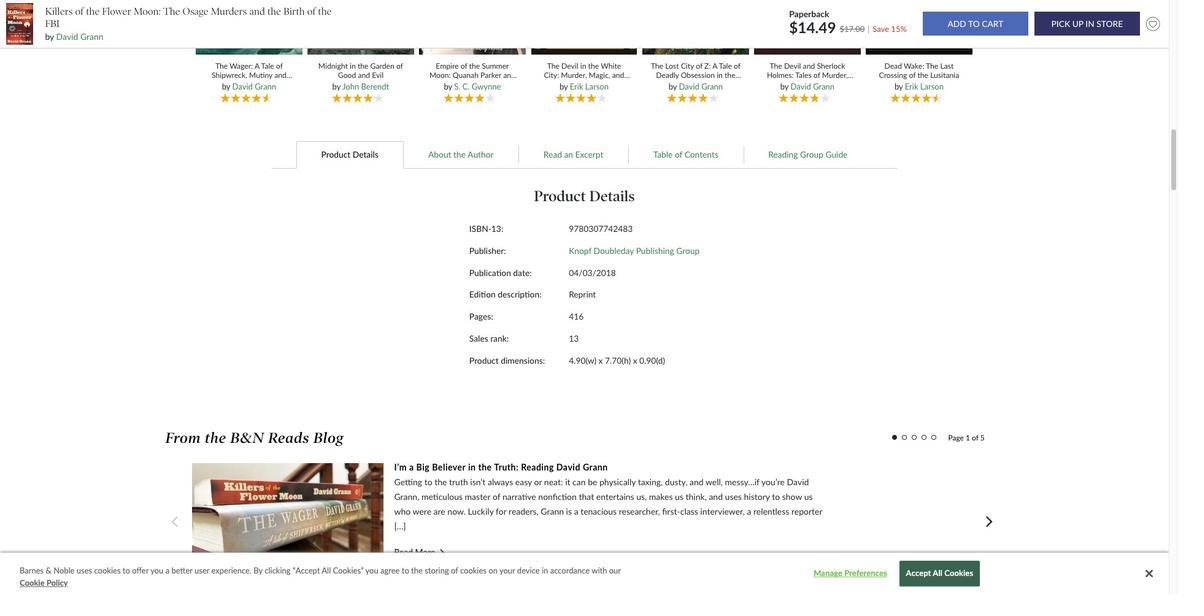 Task type: vqa. For each thing, say whether or not it's contained in the screenshot.


Task type: describe. For each thing, give the bounding box(es) containing it.
grann inside killers of the flower moon: the osage murders and the birth of the fbi by david grann
[[80, 31, 104, 42]]

from
[[165, 430, 201, 447]]

grann inside the wager: a tale of shipwreck, mutiny and murder (2023 b&n author of the year) element
[[255, 82, 276, 91]]

[…]
[[394, 521, 406, 532]]

sales rank:
[[470, 333, 509, 344]]

details inside product details link
[[353, 149, 379, 160]]

storing
[[425, 566, 449, 576]]

killers of the flower moon: the osage murders and the birth of the fbi by david grann
[[45, 5, 332, 42]]

the devil in the white city: murder, magic, and madness at the fair that changed america element
[[531, 0, 643, 105]]

of inside i'm a big believer in the truth: reading david grann getting to the truth isn't always easy or neat: it can be physically taxing, dusty, and well, messy…if you're david grann, meticulous master of narrative nonfiction that entertains us, makes us think, and uses history to show us who were are now. luckily for readers, grann is a tenacious researcher, first-class interviewer, a relentless reporter […]
[[493, 492, 501, 502]]

who
[[394, 507, 411, 517]]

tenacious
[[581, 507, 617, 517]]

b&n
[[253, 80, 269, 89]]

1 cookies from the left
[[94, 566, 121, 576]]

&
[[46, 566, 51, 576]]

accordance
[[550, 566, 590, 576]]

all inside barnes & noble uses cookies to offer you a better user experience. by clicking "accept all cookies" you agree to the storing of cookies on your device in accordance with our cookie policy
[[322, 566, 331, 576]]

changed
[[556, 89, 585, 98]]

4.90(w)
[[569, 355, 597, 366]]

of inside midnight in the garden of good and evil by john berendt
[[397, 61, 403, 70]]

in inside the devil in the white city: murder, magic, and madness at the fair that changed america
[[581, 61, 587, 70]]

dead
[[885, 61, 902, 70]]

murders
[[211, 5, 247, 17]]

the devil in the white city: murder, magic, and madness at the fair that changed america
[[544, 61, 625, 98]]

5
[[981, 434, 985, 443]]

page 1 of 5
[[949, 434, 985, 443]]

cookies
[[945, 569, 974, 579]]

dead wake: the last crossing of the lusitania link
[[874, 61, 965, 80]]

lost
[[666, 61, 679, 70]]

read for read an excerpt
[[544, 149, 562, 160]]

grann inside the lost city of z: a tale of deadly obsession in the amazon element
[[702, 82, 723, 91]]

i'm a big believer in the truth: reading david grann link
[[394, 462, 608, 474]]

from the b&n reads blog
[[165, 430, 344, 447]]

1 x from the left
[[599, 355, 603, 366]]

a inside the wager: a tale of shipwreck, mutiny and murder (2023 b&n author of the year)
[[255, 61, 260, 70]]

reading group guide
[[769, 149, 848, 160]]

relentless
[[754, 507, 790, 517]]

lusitania
[[931, 70, 960, 80]]

the inside barnes & noble uses cookies to offer you a better user experience. by clicking "accept all cookies" you agree to the storing of cookies on your device in accordance with our cookie policy
[[411, 566, 423, 576]]

madness
[[544, 80, 573, 89]]

product details tab panel
[[370, 169, 799, 396]]

the devil and sherlock holmes: tales of murder, madness, and obsession link
[[762, 61, 853, 89]]

a inside the lost city of z: a tale of deadly obsession in the amazon
[[713, 61, 718, 70]]

by inside empire of the summer moon: quanah parker and the rise and fall of the comanches, the most powerful indian tribe in american history element
[[444, 82, 452, 91]]

and inside killers of the flower moon: the osage murders and the birth of the fbi by david grann
[[250, 5, 265, 17]]

product inside tab list
[[321, 149, 351, 160]]

0 vertical spatial product details
[[321, 149, 379, 160]]

gwynne
[[472, 82, 501, 91]]

deadly
[[656, 70, 679, 80]]

user
[[195, 566, 209, 576]]

all inside button
[[933, 569, 943, 579]]

larson inside the devil in the white city: murder, magic, and madness at the fair that changed america 'element'
[[586, 82, 609, 91]]

that
[[610, 80, 625, 89]]

a inside barnes & noble uses cookies to offer you a better user experience. by clicking "accept all cookies" you agree to the storing of cookies on your device in accordance with our cookie policy
[[166, 566, 170, 576]]

option containing i'm a big believer in the truth: reading david grann
[[192, 462, 940, 574]]

publisher:
[[470, 246, 506, 256]]

david grann link for the devil and sherlock holmes: tales of murder, madness, and obsession
[[791, 82, 835, 91]]

by inside the lost city of z: a tale of deadly obsession in the amazon element
[[669, 82, 677, 91]]

murder, inside the devil and sherlock holmes: tales of murder, madness, and obsession
[[823, 70, 848, 80]]

osage
[[183, 5, 209, 17]]

city:
[[544, 70, 559, 80]]

david up it
[[557, 462, 581, 473]]

contents
[[685, 149, 719, 160]]

obsession inside the lost city of z: a tale of deadly obsession in the amazon
[[681, 70, 715, 80]]

the for the lost city of z: a tale of deadly obsession in the amazon
[[651, 61, 664, 70]]

table of contents link
[[629, 140, 744, 169]]

preferences
[[845, 569, 888, 579]]

getting
[[394, 477, 422, 488]]

killers of the flower moon: the osage murders and the birth of the fbi image
[[6, 3, 33, 45]]

the devil in the white city: murder, magic, and madness at the fair that changed america image
[[531, 0, 638, 55]]

neat:
[[544, 477, 563, 488]]

2 us from the left
[[805, 492, 813, 502]]

device
[[517, 566, 540, 576]]

at
[[575, 80, 582, 89]]

read an excerpt link
[[519, 140, 629, 169]]

researcher,
[[619, 507, 660, 517]]

magic,
[[589, 70, 611, 80]]

rank:
[[491, 333, 509, 344]]

mutiny
[[249, 70, 273, 80]]

in inside i'm a big believer in the truth: reading david grann getting to the truth isn't always easy or neat: it can be physically taxing, dusty, and well, messy…if you're david grann, meticulous master of narrative nonfiction that entertains us, makes us think, and uses history to show us who were are now. luckily for readers, grann is a tenacious researcher, first-class interviewer, a relentless reporter […]
[[468, 462, 476, 473]]

david up show
[[787, 477, 809, 488]]

and down "well,"
[[709, 492, 723, 502]]

sherlock
[[817, 61, 846, 70]]

david inside the lost city of z: a tale of deadly obsession in the amazon element
[[679, 82, 700, 91]]

details inside product details tab panel
[[590, 187, 635, 205]]

by inside dead wake: the last crossing of the lusitania by erik larson
[[895, 82, 903, 91]]

date:
[[513, 268, 532, 278]]

big
[[417, 462, 430, 473]]

c.
[[463, 82, 470, 91]]

reading inside i'm a big believer in the truth: reading david grann getting to the truth isn't always easy or neat: it can be physically taxing, dusty, and well, messy…if you're david grann, meticulous master of narrative nonfiction that entertains us, makes us think, and uses history to show us who were are now. luckily for readers, grann is a tenacious researcher, first-class interviewer, a relentless reporter […]
[[521, 462, 554, 473]]

city
[[681, 61, 694, 70]]

2 x from the left
[[633, 355, 638, 366]]

save 15%
[[873, 24, 907, 33]]

the inside dead wake: the last crossing of the lusitania by erik larson
[[918, 70, 929, 80]]

tab list containing product details
[[172, 140, 998, 169]]

by david grann for obsession
[[669, 82, 723, 91]]

devil for david grann
[[785, 61, 801, 70]]

you're
[[762, 477, 785, 488]]

david grann link for the lost city of z: a tale of deadly obsession in the amazon
[[679, 82, 723, 91]]

our
[[609, 566, 621, 576]]

david inside the wager: a tale of shipwreck, mutiny and murder (2023 b&n author of the year) element
[[232, 82, 253, 91]]

2 horizontal spatial product
[[534, 187, 586, 205]]

amazon
[[683, 80, 709, 89]]

$14.49
[[790, 18, 836, 36]]

noble
[[53, 566, 75, 576]]

1 us from the left
[[675, 492, 684, 502]]

well,
[[706, 477, 723, 488]]

more
[[415, 547, 436, 557]]

erik larson link for the devil in the white city: murder, magic, and madness at the fair that changed america
[[570, 82, 609, 91]]

dimensions:
[[501, 355, 545, 366]]

are
[[434, 507, 446, 517]]

the wager: a tale of shipwreck, mutiny and murder (2023 b&n author of the year)
[[205, 61, 293, 98]]

devil for erik larson
[[562, 61, 579, 70]]

table
[[654, 149, 673, 160]]

the lost city of z: a tale of deadly obsession in the amazon
[[651, 61, 741, 89]]

and up tales
[[803, 61, 815, 70]]

is
[[566, 507, 572, 517]]

or
[[534, 477, 542, 488]]

easy
[[516, 477, 532, 488]]

midnight
[[319, 61, 348, 70]]

offer
[[132, 566, 149, 576]]

entertains
[[597, 492, 635, 502]]

by david grann for (2023
[[222, 82, 276, 91]]

knopf doubleday publishing group link
[[569, 246, 700, 256]]

a right is
[[574, 507, 579, 517]]

moon:
[[134, 5, 161, 17]]

readers,
[[509, 507, 539, 517]]

by inside the devil in the white city: murder, magic, and madness at the fair that changed america 'element'
[[560, 82, 568, 91]]

by inside midnight in the garden of good and evil by john berendt
[[332, 82, 341, 91]]

z:
[[705, 61, 711, 70]]

to down you're
[[772, 492, 780, 502]]

believer
[[432, 462, 466, 473]]

excerpt
[[576, 149, 604, 160]]

dusty,
[[665, 477, 688, 488]]

truth
[[449, 477, 468, 488]]

to down big
[[425, 477, 433, 488]]

privacy alert dialog
[[0, 553, 1169, 595]]

empire of the summer moon: quanah parker and the rise and fall of the comanches, the most powerful indian tribe in american history element
[[417, 0, 531, 105]]

erik larson link for dead wake: the last crossing of the lusitania
[[905, 82, 944, 91]]



Task type: locate. For each thing, give the bounding box(es) containing it.
the inside the about the author "link"
[[454, 149, 466, 160]]

1 you from the left
[[151, 566, 164, 576]]

group inside tab list
[[800, 149, 824, 160]]

author right "about" on the top left
[[468, 149, 494, 160]]

better
[[172, 566, 193, 576]]

larson down magic,
[[586, 82, 609, 91]]

the inside the wager: a tale of shipwreck, mutiny and murder (2023 b&n author of the year)
[[215, 61, 228, 70]]

grann up be on the bottom
[[583, 462, 608, 473]]

john berendt link
[[343, 82, 389, 91]]

all right "accept
[[322, 566, 331, 576]]

0 horizontal spatial product
[[321, 149, 351, 160]]

midnight in the garden of good and evil element
[[307, 0, 419, 105]]

read left more
[[394, 547, 413, 557]]

group right publishing
[[677, 246, 700, 256]]

guide
[[826, 149, 848, 160]]

0 horizontal spatial tale
[[261, 61, 274, 70]]

by left the 'at'
[[560, 82, 568, 91]]

and up john berendt "link"
[[358, 70, 370, 80]]

us
[[675, 492, 684, 502], [805, 492, 813, 502]]

and inside midnight in the garden of good and evil by john berendt
[[358, 70, 370, 80]]

and right murders
[[250, 5, 265, 17]]

0 horizontal spatial by david grann
[[222, 82, 276, 91]]

by david grann inside the lost city of z: a tale of deadly obsession in the amazon element
[[669, 82, 723, 91]]

1 vertical spatial read
[[394, 547, 413, 557]]

with
[[592, 566, 607, 576]]

david grann link inside the wager: a tale of shipwreck, mutiny and murder (2023 b&n author of the year) element
[[232, 82, 276, 91]]

david down tales
[[791, 82, 811, 91]]

cookie
[[20, 578, 45, 588]]

murder
[[205, 80, 229, 89]]

were
[[413, 507, 432, 517]]

product details link
[[296, 140, 404, 169]]

crossing
[[879, 70, 908, 80]]

1 vertical spatial product details
[[534, 187, 635, 205]]

author inside "link"
[[468, 149, 494, 160]]

truth:
[[494, 462, 519, 473]]

1 vertical spatial group
[[677, 246, 700, 256]]

tab list
[[172, 140, 998, 169]]

1 vertical spatial details
[[590, 187, 635, 205]]

larson down the lusitania
[[921, 82, 944, 91]]

shipwreck,
[[212, 70, 247, 80]]

the up deadly
[[651, 61, 664, 70]]

author right b&n
[[270, 80, 293, 89]]

read
[[544, 149, 562, 160], [394, 547, 413, 557]]

1 horizontal spatial larson
[[921, 82, 944, 91]]

by left john
[[332, 82, 341, 91]]

1 vertical spatial product
[[534, 187, 586, 205]]

it
[[565, 477, 571, 488]]

0 horizontal spatial all
[[322, 566, 331, 576]]

an
[[564, 149, 573, 160]]

a up mutiny
[[255, 61, 260, 70]]

be
[[588, 477, 598, 488]]

by
[[254, 566, 263, 576]]

grann
[[80, 31, 104, 42], [255, 82, 276, 91], [702, 82, 723, 91], [814, 82, 835, 91], [583, 462, 608, 473], [541, 507, 564, 517]]

the up holmes:
[[770, 61, 783, 70]]

uses inside barnes & noble uses cookies to offer you a better user experience. by clicking "accept all cookies" you agree to the storing of cookies on your device in accordance with our cookie policy
[[77, 566, 92, 576]]

0 horizontal spatial x
[[599, 355, 603, 366]]

2 vertical spatial product
[[470, 355, 499, 366]]

s.
[[454, 82, 461, 91]]

madness,
[[767, 80, 798, 89]]

doubleday
[[594, 246, 634, 256]]

by s. c. gwynne
[[444, 82, 501, 91]]

the devil and sherlock holmes: tales of murder, madness, and obsession element
[[753, 0, 866, 105]]

1 horizontal spatial read
[[544, 149, 562, 160]]

grann down mutiny
[[255, 82, 276, 91]]

i'm a big believer in the truth: reading david grann image
[[192, 464, 384, 574]]

2 by david grann from the left
[[669, 82, 723, 91]]

the inside the devil and sherlock holmes: tales of murder, madness, and obsession
[[770, 61, 783, 70]]

0 vertical spatial author
[[270, 80, 293, 89]]

a right i'm
[[409, 462, 414, 473]]

group left "guide"
[[800, 149, 824, 160]]

paperback
[[790, 8, 830, 19]]

1
[[966, 434, 971, 443]]

murder, inside the devil in the white city: murder, magic, and madness at the fair that changed america
[[561, 70, 587, 80]]

option
[[192, 462, 940, 574]]

0 horizontal spatial read
[[394, 547, 413, 557]]

david grann link inside the lost city of z: a tale of deadly obsession in the amazon element
[[679, 82, 723, 91]]

us down dusty,
[[675, 492, 684, 502]]

416
[[569, 311, 584, 322]]

1 horizontal spatial tale
[[719, 61, 732, 70]]

david down shipwreck,
[[232, 82, 253, 91]]

always
[[488, 477, 513, 488]]

13:
[[492, 224, 504, 234]]

0 horizontal spatial cookies
[[94, 566, 121, 576]]

0 horizontal spatial a
[[255, 61, 260, 70]]

can
[[573, 477, 586, 488]]

of inside the devil and sherlock holmes: tales of murder, madness, and obsession
[[814, 70, 821, 80]]

1 horizontal spatial murder,
[[823, 70, 848, 80]]

the up city: on the top of the page
[[547, 61, 560, 70]]

cookies left offer
[[94, 566, 121, 576]]

david inside the devil and sherlock holmes: tales of murder, madness, and obsession element
[[791, 82, 811, 91]]

the inside killers of the flower moon: the osage murders and the birth of the fbi by david grann
[[163, 5, 180, 17]]

1 by david grann from the left
[[222, 82, 276, 91]]

on
[[489, 566, 498, 576]]

0 horizontal spatial larson
[[586, 82, 609, 91]]

cookie policy link
[[20, 577, 68, 589]]

a down 'history'
[[747, 507, 752, 517]]

obsession down sherlock
[[814, 80, 848, 89]]

read for read more
[[394, 547, 413, 557]]

midnight in the garden of good and evil by john berendt
[[319, 61, 403, 91]]

group inside product details tab panel
[[677, 246, 700, 256]]

and up that at top right
[[612, 70, 625, 80]]

the lost city of z: a tale of deadly obsession in the amazon link
[[651, 61, 742, 89]]

the
[[86, 5, 100, 17], [268, 5, 281, 17], [318, 5, 332, 17], [358, 61, 369, 70], [588, 61, 599, 70], [725, 70, 736, 80], [918, 70, 929, 80], [584, 80, 594, 89], [239, 89, 250, 98], [454, 149, 466, 160], [205, 430, 226, 447], [478, 462, 492, 473], [435, 477, 447, 488], [411, 566, 423, 576]]

the lost city of z: a tale of deadly obsession in the amazon element
[[641, 0, 754, 105]]

cookies"
[[333, 566, 364, 576]]

grann down flower
[[80, 31, 104, 42]]

0.90(d)
[[640, 355, 665, 366]]

reading left "guide"
[[769, 149, 798, 160]]

david grann link down z:
[[679, 82, 723, 91]]

tale inside the lost city of z: a tale of deadly obsession in the amazon
[[719, 61, 732, 70]]

the left last
[[926, 61, 939, 70]]

think,
[[686, 492, 707, 502]]

1 vertical spatial reading
[[521, 462, 554, 473]]

a
[[255, 61, 260, 70], [713, 61, 718, 70]]

2 devil from the left
[[785, 61, 801, 70]]

and down tales
[[800, 80, 812, 89]]

1 horizontal spatial us
[[805, 492, 813, 502]]

read left an
[[544, 149, 562, 160]]

i'm a big believer in the truth: reading david grann getting to the truth isn't always easy or neat: it can be physically taxing, dusty, and well, messy…if you're david grann, meticulous master of narrative nonfiction that entertains us, makes us think, and uses history to show us who were are now. luckily for readers, grann is a tenacious researcher, first-class interviewer, a relentless reporter […]
[[394, 462, 823, 532]]

product
[[321, 149, 351, 160], [534, 187, 586, 205], [470, 355, 499, 366]]

and inside the wager: a tale of shipwreck, mutiny and murder (2023 b&n author of the year)
[[275, 70, 287, 80]]

0 horizontal spatial uses
[[77, 566, 92, 576]]

1 horizontal spatial erik larson link
[[905, 82, 944, 91]]

and up think,
[[690, 477, 704, 488]]

obsession up amazon
[[681, 70, 715, 80]]

1 horizontal spatial you
[[366, 566, 379, 576]]

by inside the wager: a tale of shipwreck, mutiny and murder (2023 b&n author of the year) element
[[222, 82, 230, 91]]

devil up the 'at'
[[562, 61, 579, 70]]

x left 7.70(h)
[[599, 355, 603, 366]]

add to wishlist image
[[1144, 14, 1164, 34]]

us up reporter
[[805, 492, 813, 502]]

the for the devil in the white city: murder, magic, and madness at the fair that changed america
[[547, 61, 560, 70]]

by david grann for and
[[781, 82, 835, 91]]

1 horizontal spatial by david grann
[[669, 82, 723, 91]]

grann down z:
[[702, 82, 723, 91]]

tale right z:
[[719, 61, 732, 70]]

1 horizontal spatial author
[[468, 149, 494, 160]]

isn't
[[470, 477, 486, 488]]

0 horizontal spatial product details
[[321, 149, 379, 160]]

0 horizontal spatial obsession
[[681, 70, 715, 80]]

physically
[[600, 477, 636, 488]]

the left osage
[[163, 5, 180, 17]]

$17.00
[[840, 24, 865, 33]]

uses
[[725, 492, 742, 502], [77, 566, 92, 576]]

2 cookies from the left
[[460, 566, 487, 576]]

0 horizontal spatial group
[[677, 246, 700, 256]]

1 murder, from the left
[[561, 70, 587, 80]]

0 vertical spatial uses
[[725, 492, 742, 502]]

devil inside the devil and sherlock holmes: tales of murder, madness, and obsession
[[785, 61, 801, 70]]

1 horizontal spatial reading
[[769, 149, 798, 160]]

devil inside the devil in the white city: murder, magic, and madness at the fair that changed america
[[562, 61, 579, 70]]

us,
[[637, 492, 647, 502]]

"accept
[[293, 566, 320, 576]]

author inside the wager: a tale of shipwreck, mutiny and murder (2023 b&n author of the year)
[[270, 80, 293, 89]]

murder, up the 'at'
[[561, 70, 587, 80]]

by down shipwreck,
[[222, 82, 230, 91]]

sales
[[470, 333, 488, 344]]

by down crossing
[[895, 82, 903, 91]]

1 vertical spatial author
[[468, 149, 494, 160]]

read inside tab list
[[544, 149, 562, 160]]

0 vertical spatial product
[[321, 149, 351, 160]]

the for the devil and sherlock holmes: tales of murder, madness, and obsession
[[770, 61, 783, 70]]

by erik larson
[[560, 82, 609, 91]]

2 a from the left
[[713, 61, 718, 70]]

publishing
[[636, 246, 675, 256]]

accept
[[906, 569, 932, 579]]

grann inside the devil and sherlock holmes: tales of murder, madness, and obsession element
[[814, 82, 835, 91]]

and inside the devil in the white city: murder, magic, and madness at the fair that changed america
[[612, 70, 625, 80]]

david inside killers of the flower moon: the osage murders and the birth of the fbi by david grann
[[56, 31, 78, 42]]

s. c. gwynne link
[[454, 82, 501, 91]]

3 by david grann from the left
[[781, 82, 835, 91]]

to left offer
[[123, 566, 130, 576]]

by inside killers of the flower moon: the osage murders and the birth of the fbi by david grann
[[45, 31, 54, 42]]

the inside the devil in the white city: murder, magic, and madness at the fair that changed america
[[547, 61, 560, 70]]

obsession inside the devil and sherlock holmes: tales of murder, madness, and obsession
[[814, 80, 848, 89]]

0 horizontal spatial author
[[270, 80, 293, 89]]

david grann link for the wager: a tale of shipwreck, mutiny and murder (2023 b&n author of the year)
[[232, 82, 276, 91]]

1 horizontal spatial a
[[713, 61, 718, 70]]

garden
[[371, 61, 395, 70]]

cookies
[[94, 566, 121, 576], [460, 566, 487, 576]]

evil
[[372, 70, 384, 80]]

a right z:
[[713, 61, 718, 70]]

1 horizontal spatial product details
[[534, 187, 635, 205]]

agree
[[381, 566, 400, 576]]

you right offer
[[151, 566, 164, 576]]

murder, down sherlock
[[823, 70, 848, 80]]

1 horizontal spatial group
[[800, 149, 824, 160]]

dead wake: the last crossing of the lusitania element
[[865, 0, 978, 105]]

1 larson from the left
[[586, 82, 609, 91]]

0 vertical spatial read
[[544, 149, 562, 160]]

the inside the wager: a tale of shipwreck, mutiny and murder (2023 b&n author of the year)
[[239, 89, 250, 98]]

tale up mutiny
[[261, 61, 274, 70]]

erik inside dead wake: the last crossing of the lusitania by erik larson
[[905, 82, 919, 91]]

1 horizontal spatial uses
[[725, 492, 742, 502]]

None submit
[[923, 12, 1029, 36], [1035, 12, 1141, 36], [923, 12, 1029, 36], [1035, 12, 1141, 36]]

2 erik larson link from the left
[[905, 82, 944, 91]]

1 horizontal spatial details
[[590, 187, 635, 205]]

the up shipwreck,
[[215, 61, 228, 70]]

(2023
[[231, 80, 251, 89]]

of inside dead wake: the last crossing of the lusitania by erik larson
[[909, 70, 916, 80]]

by down deadly
[[669, 82, 677, 91]]

by down fbi
[[45, 31, 54, 42]]

reprint
[[569, 289, 596, 300]]

the inside dead wake: the last crossing of the lusitania by erik larson
[[926, 61, 939, 70]]

devil up tales
[[785, 61, 801, 70]]

fair
[[596, 80, 608, 89]]

berendt
[[361, 82, 389, 91]]

now.
[[448, 507, 466, 517]]

1 tale from the left
[[261, 61, 274, 70]]

by left s.
[[444, 82, 452, 91]]

accept all cookies button
[[900, 562, 981, 587]]

in inside barnes & noble uses cookies to offer you a better user experience. by clicking "accept all cookies" you agree to the storing of cookies on your device in accordance with our cookie policy
[[542, 566, 548, 576]]

of inside table of contents link
[[675, 149, 683, 160]]

uses inside i'm a big believer in the truth: reading david grann getting to the truth isn't always easy or neat: it can be physically taxing, dusty, and well, messy…if you're david grann, meticulous master of narrative nonfiction that entertains us, makes us think, and uses history to show us who were are now. luckily for readers, grann is a tenacious researcher, first-class interviewer, a relentless reporter […]
[[725, 492, 742, 502]]

reading up or
[[521, 462, 554, 473]]

1 horizontal spatial devil
[[785, 61, 801, 70]]

0 horizontal spatial us
[[675, 492, 684, 502]]

all right accept
[[933, 569, 943, 579]]

isbn-13:
[[470, 224, 504, 234]]

publication
[[470, 268, 511, 278]]

david grann link down tales
[[791, 82, 835, 91]]

product details inside tab panel
[[534, 187, 635, 205]]

the inside midnight in the garden of good and evil by john berendt
[[358, 61, 369, 70]]

0 horizontal spatial devil
[[562, 61, 579, 70]]

in inside the lost city of z: a tale of deadly obsession in the amazon
[[717, 70, 723, 80]]

holmes:
[[767, 70, 794, 80]]

1 horizontal spatial erik
[[905, 82, 919, 91]]

x left 0.90(d)
[[633, 355, 638, 366]]

david down fbi
[[56, 31, 78, 42]]

to right the agree
[[402, 566, 409, 576]]

by inside the devil and sherlock holmes: tales of murder, madness, and obsession element
[[781, 82, 789, 91]]

0 horizontal spatial reading
[[521, 462, 554, 473]]

page
[[949, 434, 964, 443]]

clicking
[[265, 566, 291, 576]]

0 horizontal spatial erik larson link
[[570, 82, 609, 91]]

the inside the lost city of z: a tale of deadly obsession in the amazon
[[651, 61, 664, 70]]

john
[[343, 82, 359, 91]]

experience.
[[212, 566, 252, 576]]

0 horizontal spatial details
[[353, 149, 379, 160]]

read more link
[[394, 547, 879, 557]]

by david grann inside the wager: a tale of shipwreck, mutiny and murder (2023 b&n author of the year) element
[[222, 82, 276, 91]]

the for the wager: a tale of shipwreck, mutiny and murder (2023 b&n author of the year)
[[215, 61, 228, 70]]

david grann link down mutiny
[[232, 82, 276, 91]]

04/03/2018
[[569, 268, 616, 278]]

read inside option
[[394, 547, 413, 557]]

1 vertical spatial uses
[[77, 566, 92, 576]]

by down holmes:
[[781, 82, 789, 91]]

1 horizontal spatial cookies
[[460, 566, 487, 576]]

i'm
[[394, 462, 407, 473]]

2 horizontal spatial by david grann
[[781, 82, 835, 91]]

a left better
[[166, 566, 170, 576]]

2 erik from the left
[[905, 82, 919, 91]]

tale inside the wager: a tale of shipwreck, mutiny and murder (2023 b&n author of the year)
[[261, 61, 274, 70]]

david grann link down fbi
[[56, 31, 104, 42]]

1 horizontal spatial x
[[633, 355, 638, 366]]

white
[[601, 61, 621, 70]]

first-
[[663, 507, 681, 517]]

messy…if
[[725, 477, 760, 488]]

2 larson from the left
[[921, 82, 944, 91]]

reading inside tab list
[[769, 149, 798, 160]]

of inside barnes & noble uses cookies to offer you a better user experience. by clicking "accept all cookies" you agree to the storing of cookies on your device in accordance with our cookie policy
[[451, 566, 458, 576]]

1 horizontal spatial product
[[470, 355, 499, 366]]

barnes
[[20, 566, 44, 576]]

1 horizontal spatial obsession
[[814, 80, 848, 89]]

in inside midnight in the garden of good and evil by john berendt
[[350, 61, 356, 70]]

2 you from the left
[[366, 566, 379, 576]]

uses right 'noble'
[[77, 566, 92, 576]]

edition
[[470, 289, 496, 300]]

in
[[350, 61, 356, 70], [581, 61, 587, 70], [717, 70, 723, 80], [468, 462, 476, 473], [542, 566, 548, 576]]

0 horizontal spatial erik
[[570, 82, 584, 91]]

0 horizontal spatial murder,
[[561, 70, 587, 80]]

2 tale from the left
[[719, 61, 732, 70]]

0 horizontal spatial you
[[151, 566, 164, 576]]

the inside the lost city of z: a tale of deadly obsession in the amazon
[[725, 70, 736, 80]]

you left the agree
[[366, 566, 379, 576]]

david down the city
[[679, 82, 700, 91]]

1 erik larson link from the left
[[570, 82, 609, 91]]

grann down nonfiction
[[541, 507, 564, 517]]

1 erik from the left
[[570, 82, 584, 91]]

barnes & noble uses cookies to offer you a better user experience. by clicking "accept all cookies" you agree to the storing of cookies on your device in accordance with our cookie policy
[[20, 566, 621, 588]]

larson inside dead wake: the last crossing of the lusitania by erik larson
[[921, 82, 944, 91]]

and right mutiny
[[275, 70, 287, 80]]

grann down sherlock
[[814, 82, 835, 91]]

birth
[[284, 5, 305, 17]]

erik inside the devil in the white city: murder, magic, and madness at the fair that changed america 'element'
[[570, 82, 584, 91]]

2 murder, from the left
[[823, 70, 848, 80]]

0 vertical spatial details
[[353, 149, 379, 160]]

0 vertical spatial group
[[800, 149, 824, 160]]

by david grann inside the devil and sherlock holmes: tales of murder, madness, and obsession element
[[781, 82, 835, 91]]

uses down messy…if
[[725, 492, 742, 502]]

manage preferences button
[[812, 562, 889, 586]]

narrative
[[503, 492, 536, 502]]

0 vertical spatial reading
[[769, 149, 798, 160]]

you
[[151, 566, 164, 576], [366, 566, 379, 576]]

1 horizontal spatial all
[[933, 569, 943, 579]]

1 devil from the left
[[562, 61, 579, 70]]

1 a from the left
[[255, 61, 260, 70]]

the wager: a tale of shipwreck, mutiny and murder (2023 b&n author of the year) element
[[194, 0, 307, 105]]

cookies left on
[[460, 566, 487, 576]]



